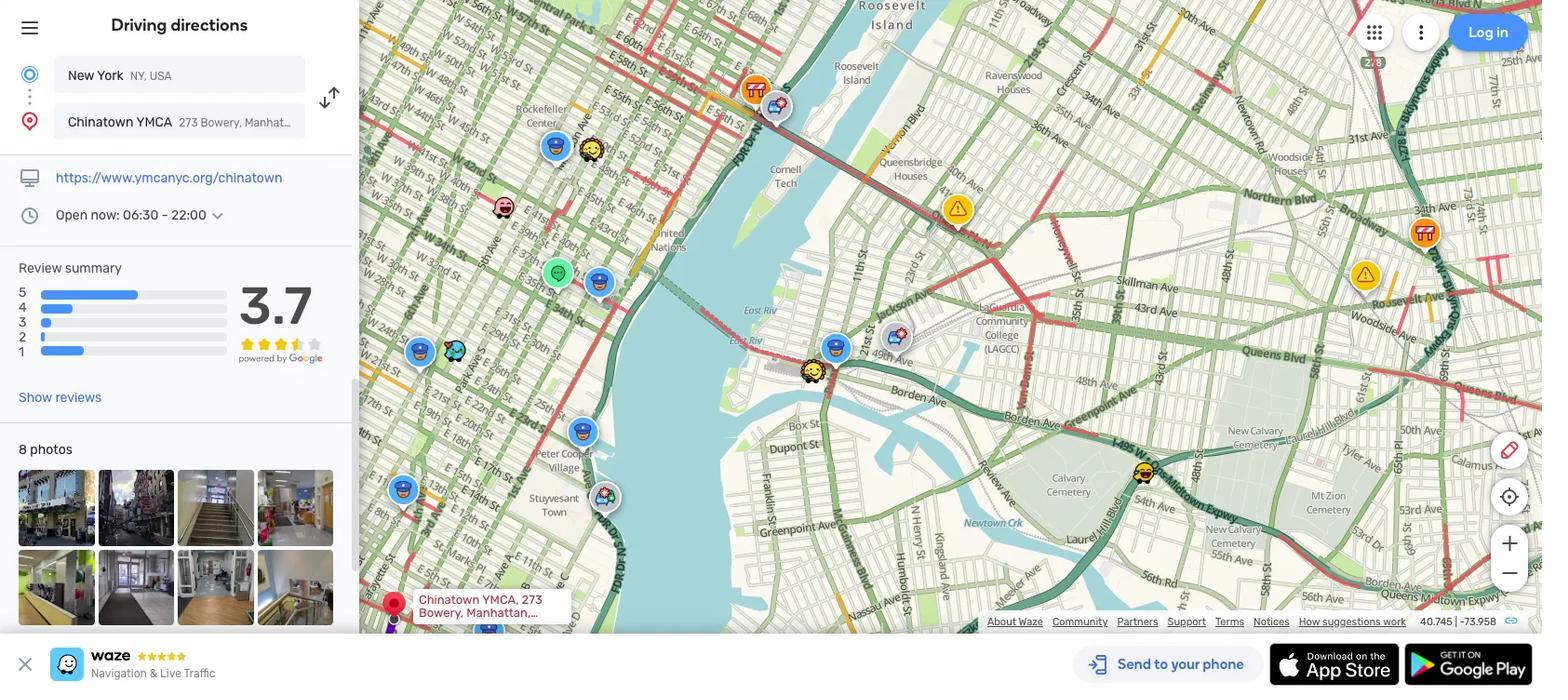 Task type: describe. For each thing, give the bounding box(es) containing it.
2
[[19, 330, 26, 346]]

5
[[19, 285, 26, 301]]

united for ymca,
[[419, 619, 456, 633]]

clock image
[[19, 205, 41, 227]]

8 photos
[[19, 442, 72, 458]]

summary
[[65, 261, 122, 276]]

5 4 3 2 1
[[19, 285, 27, 361]]

new york ny, usa
[[68, 68, 172, 84]]

show
[[19, 390, 52, 406]]

suggestions
[[1323, 616, 1381, 628]]

chinatown for ymca
[[68, 114, 133, 130]]

support
[[1168, 616, 1206, 628]]

ny,
[[130, 70, 147, 83]]

now:
[[91, 208, 120, 223]]

navigation
[[91, 667, 147, 680]]

driving
[[111, 15, 167, 35]]

directions
[[171, 15, 248, 35]]

4
[[19, 300, 27, 316]]

terms
[[1216, 616, 1244, 628]]

chinatown ymca 273 bowery, manhattan, united states
[[68, 114, 378, 130]]

united for ymca
[[307, 116, 341, 129]]

manhattan, for ymca
[[245, 116, 304, 129]]

https://www.ymcanyc.org/chinatown link
[[56, 170, 282, 186]]

chevron down image
[[206, 208, 229, 223]]

open now: 06:30 - 22:00
[[56, 208, 206, 223]]

about
[[987, 616, 1016, 628]]

new
[[68, 68, 94, 84]]

|
[[1455, 616, 1458, 628]]

open now: 06:30 - 22:00 button
[[56, 208, 229, 223]]

x image
[[14, 653, 36, 676]]

ymca,
[[482, 593, 519, 607]]

driving directions
[[111, 15, 248, 35]]

show reviews
[[19, 390, 102, 406]]

work
[[1383, 616, 1406, 628]]

states for ymca,
[[459, 619, 496, 633]]

reviews
[[55, 390, 102, 406]]

how suggestions work link
[[1299, 616, 1406, 628]]

how
[[1299, 616, 1320, 628]]

photos
[[30, 442, 72, 458]]

bowery, for ymca
[[201, 116, 242, 129]]

waze
[[1019, 616, 1043, 628]]

0 horizontal spatial -
[[162, 208, 168, 223]]

image 1 of chinatown ymca, manhattan image
[[19, 470, 94, 546]]

pencil image
[[1499, 439, 1521, 462]]

40.745 | -73.958
[[1420, 616, 1497, 628]]

image 2 of chinatown ymca, manhattan image
[[98, 470, 174, 546]]

usa
[[150, 70, 172, 83]]

image 3 of chinatown ymca, manhattan image
[[178, 470, 254, 546]]

ymca
[[136, 114, 172, 130]]



Task type: locate. For each thing, give the bounding box(es) containing it.
image 5 of chinatown ymca, manhattan image
[[19, 550, 94, 626]]

1 horizontal spatial manhattan,
[[467, 606, 531, 620]]

united inside "chinatown ymca 273 bowery, manhattan, united states"
[[307, 116, 341, 129]]

states inside "chinatown ymca 273 bowery, manhattan, united states"
[[344, 116, 378, 129]]

0 horizontal spatial 273
[[179, 116, 198, 129]]

3.7
[[239, 276, 312, 337]]

partners
[[1117, 616, 1158, 628]]

open
[[56, 208, 88, 223]]

partners link
[[1117, 616, 1158, 628]]

0 vertical spatial -
[[162, 208, 168, 223]]

1
[[19, 345, 24, 361]]

location image
[[19, 110, 41, 132]]

0 horizontal spatial chinatown
[[68, 114, 133, 130]]

states for ymca
[[344, 116, 378, 129]]

bowery, inside chinatown ymca, 273 bowery, manhattan, united states
[[419, 606, 464, 620]]

273 for ymca
[[179, 116, 198, 129]]

&
[[150, 667, 157, 680]]

40.745
[[1420, 616, 1453, 628]]

73.958
[[1464, 616, 1497, 628]]

22:00
[[171, 208, 206, 223]]

chinatown
[[68, 114, 133, 130], [419, 593, 480, 607]]

image 4 of chinatown ymca, manhattan image
[[257, 470, 333, 546]]

chinatown down york
[[68, 114, 133, 130]]

https://www.ymcanyc.org/chinatown
[[56, 170, 282, 186]]

0 horizontal spatial bowery,
[[201, 116, 242, 129]]

zoom out image
[[1498, 562, 1521, 585]]

0 vertical spatial states
[[344, 116, 378, 129]]

notices link
[[1254, 616, 1290, 628]]

current location image
[[19, 63, 41, 86]]

8
[[19, 442, 27, 458]]

zoom in image
[[1498, 532, 1521, 555]]

273 inside "chinatown ymca 273 bowery, manhattan, united states"
[[179, 116, 198, 129]]

image 6 of chinatown ymca, manhattan image
[[98, 550, 174, 626]]

0 horizontal spatial manhattan,
[[245, 116, 304, 129]]

chinatown inside chinatown ymca, 273 bowery, manhattan, united states
[[419, 593, 480, 607]]

273 for ymca,
[[522, 593, 542, 607]]

1 horizontal spatial bowery,
[[419, 606, 464, 620]]

united
[[307, 116, 341, 129], [419, 619, 456, 633]]

1 horizontal spatial chinatown
[[419, 593, 480, 607]]

273 inside chinatown ymca, 273 bowery, manhattan, united states
[[522, 593, 542, 607]]

image 8 of chinatown ymca, manhattan image
[[257, 550, 333, 626]]

review summary
[[19, 261, 122, 276]]

- left 22:00
[[162, 208, 168, 223]]

about waze link
[[987, 616, 1043, 628]]

273 right ymca
[[179, 116, 198, 129]]

1 vertical spatial chinatown
[[419, 593, 480, 607]]

0 horizontal spatial united
[[307, 116, 341, 129]]

traffic
[[184, 667, 215, 680]]

about waze community partners support terms notices how suggestions work
[[987, 616, 1406, 628]]

- right |
[[1460, 616, 1464, 628]]

0 vertical spatial 273
[[179, 116, 198, 129]]

1 vertical spatial -
[[1460, 616, 1464, 628]]

0 horizontal spatial states
[[344, 116, 378, 129]]

community link
[[1053, 616, 1108, 628]]

273 right ymca,
[[522, 593, 542, 607]]

chinatown ymca, 273 bowery, manhattan, united states
[[419, 593, 542, 633]]

bowery,
[[201, 116, 242, 129], [419, 606, 464, 620]]

united inside chinatown ymca, 273 bowery, manhattan, united states
[[419, 619, 456, 633]]

273
[[179, 116, 198, 129], [522, 593, 542, 607]]

york
[[97, 68, 124, 84]]

1 horizontal spatial 273
[[522, 593, 542, 607]]

bowery, right ymca
[[201, 116, 242, 129]]

states
[[344, 116, 378, 129], [459, 619, 496, 633]]

1 vertical spatial bowery,
[[419, 606, 464, 620]]

manhattan, inside chinatown ymca, 273 bowery, manhattan, united states
[[467, 606, 531, 620]]

1 horizontal spatial states
[[459, 619, 496, 633]]

review
[[19, 261, 62, 276]]

manhattan, inside "chinatown ymca 273 bowery, manhattan, united states"
[[245, 116, 304, 129]]

1 vertical spatial 273
[[522, 593, 542, 607]]

chinatown left ymca,
[[419, 593, 480, 607]]

1 horizontal spatial -
[[1460, 616, 1464, 628]]

-
[[162, 208, 168, 223], [1460, 616, 1464, 628]]

notices
[[1254, 616, 1290, 628]]

manhattan,
[[245, 116, 304, 129], [467, 606, 531, 620]]

1 horizontal spatial united
[[419, 619, 456, 633]]

3
[[19, 315, 26, 331]]

live
[[160, 667, 181, 680]]

support link
[[1168, 616, 1206, 628]]

bowery, inside "chinatown ymca 273 bowery, manhattan, united states"
[[201, 116, 242, 129]]

bowery, for ymca,
[[419, 606, 464, 620]]

navigation & live traffic
[[91, 667, 215, 680]]

link image
[[1504, 613, 1519, 628]]

1 vertical spatial united
[[419, 619, 456, 633]]

0 vertical spatial united
[[307, 116, 341, 129]]

community
[[1053, 616, 1108, 628]]

computer image
[[19, 168, 41, 190]]

bowery, left ymca,
[[419, 606, 464, 620]]

0 vertical spatial manhattan,
[[245, 116, 304, 129]]

states inside chinatown ymca, 273 bowery, manhattan, united states
[[459, 619, 496, 633]]

1 vertical spatial manhattan,
[[467, 606, 531, 620]]

chinatown for ymca,
[[419, 593, 480, 607]]

0 vertical spatial bowery,
[[201, 116, 242, 129]]

terms link
[[1216, 616, 1244, 628]]

manhattan, for ymca,
[[467, 606, 531, 620]]

06:30
[[123, 208, 159, 223]]

0 vertical spatial chinatown
[[68, 114, 133, 130]]

1 vertical spatial states
[[459, 619, 496, 633]]

image 7 of chinatown ymca, manhattan image
[[178, 550, 254, 626]]



Task type: vqa. For each thing, say whether or not it's contained in the screenshot.
273 inside the Chinatown Ymca 273 Bowery, Manhattan, United States
yes



